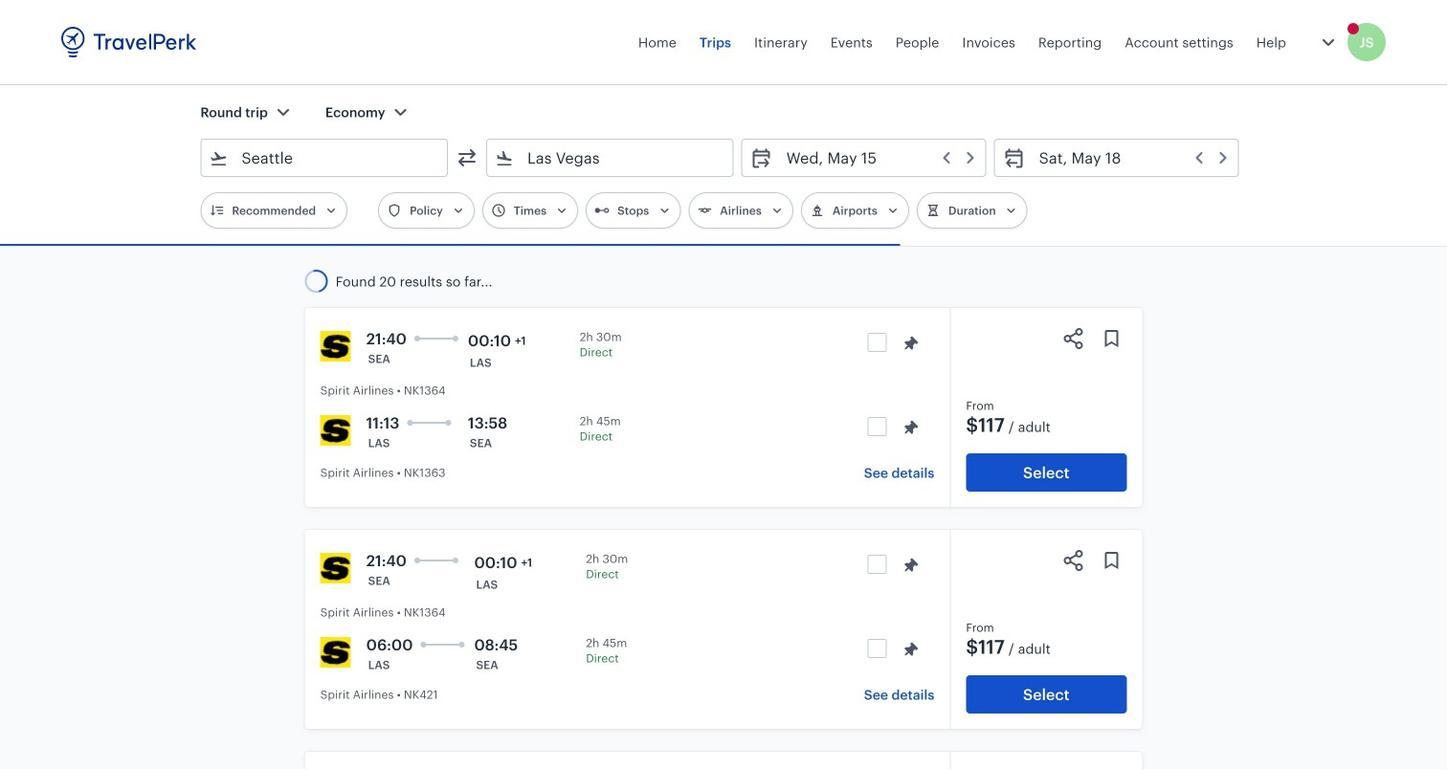 Task type: locate. For each thing, give the bounding box(es) containing it.
0 vertical spatial spirit airlines image
[[320, 416, 351, 446]]

2 vertical spatial spirit airlines image
[[320, 638, 351, 668]]

1 vertical spatial spirit airlines image
[[320, 553, 351, 584]]

Return field
[[1026, 143, 1231, 173]]

spirit airlines image
[[320, 416, 351, 446], [320, 553, 351, 584], [320, 638, 351, 668]]

3 spirit airlines image from the top
[[320, 638, 351, 668]]

spirit airlines image
[[320, 331, 351, 362]]

Depart field
[[773, 143, 978, 173]]



Task type: vqa. For each thing, say whether or not it's contained in the screenshot.
the 'Add first traveler' 'SEARCH BOX'
no



Task type: describe. For each thing, give the bounding box(es) containing it.
From search field
[[228, 143, 422, 173]]

2 spirit airlines image from the top
[[320, 553, 351, 584]]

1 spirit airlines image from the top
[[320, 416, 351, 446]]

To search field
[[514, 143, 708, 173]]



